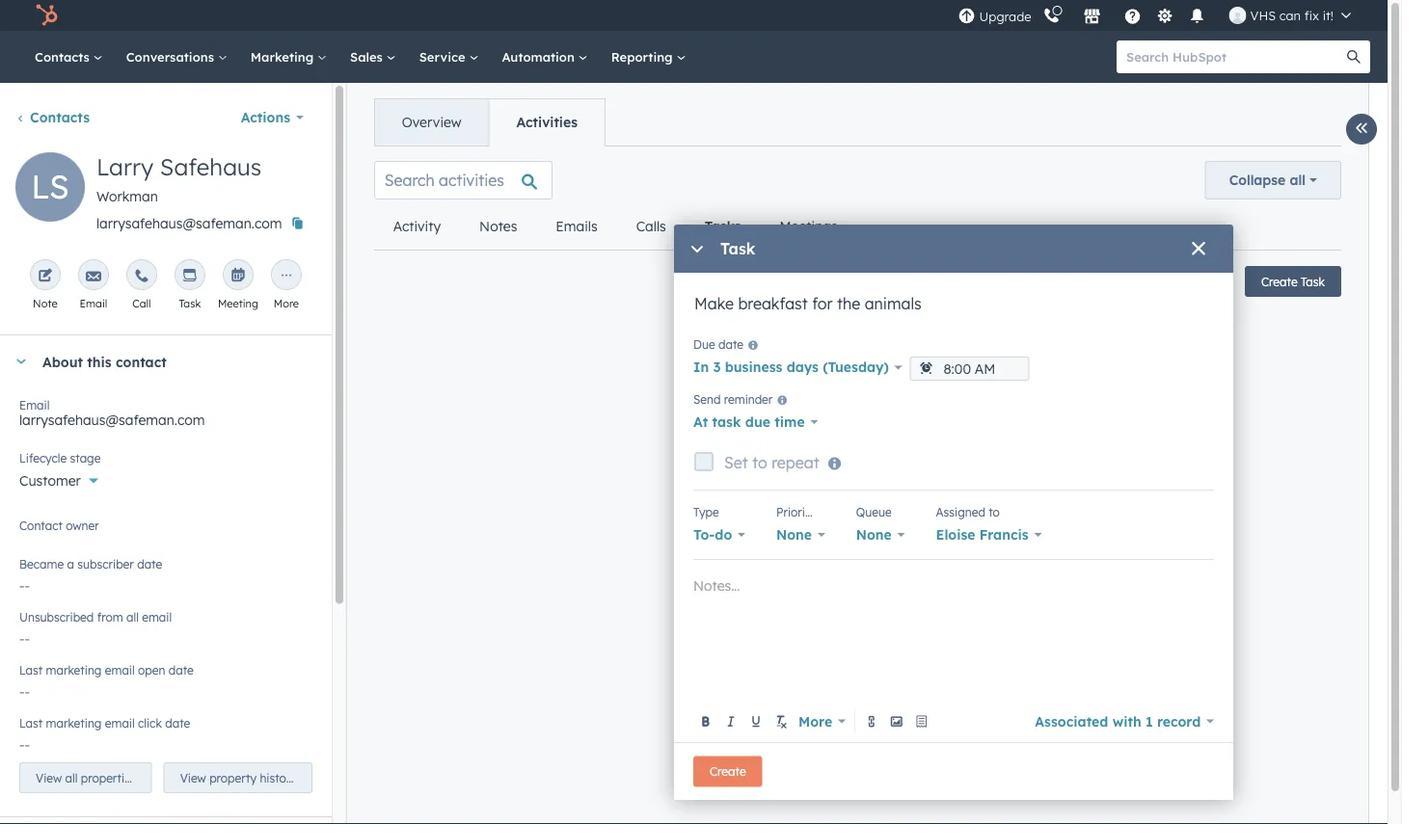 Task type: describe. For each thing, give the bounding box(es) containing it.
emails
[[556, 218, 598, 235]]

calls button
[[617, 203, 686, 250]]

owner up became a subscriber date on the left of page
[[66, 518, 99, 533]]

to for assigned
[[989, 505, 1000, 519]]

days
[[787, 359, 819, 376]]

about
[[42, 353, 83, 370]]

(tuesday)
[[823, 359, 889, 376]]

last for last marketing email click date
[[19, 716, 43, 731]]

date down no owner "popup button"
[[137, 557, 162, 571]]

vhs
[[1250, 7, 1276, 23]]

date right the open
[[169, 663, 194, 678]]

eloise francis image
[[1229, 7, 1247, 24]]

safehaus
[[160, 152, 262, 181]]

Became a subscriber date text field
[[19, 568, 312, 599]]

about this contact
[[42, 353, 167, 370]]

collapse
[[1229, 172, 1286, 189]]

help image
[[1124, 9, 1141, 26]]

business
[[725, 359, 783, 376]]

view for view property history
[[180, 771, 206, 786]]

Last marketing email click date text field
[[19, 727, 312, 758]]

sales
[[350, 49, 386, 65]]

do
[[715, 527, 732, 543]]

last marketing email click date
[[19, 716, 190, 731]]

associated
[[1035, 713, 1108, 730]]

open
[[138, 663, 165, 678]]

all for view all properties
[[65, 771, 77, 786]]

larry
[[96, 152, 153, 181]]

tasks
[[705, 218, 741, 235]]

marketing for last marketing email click date
[[46, 716, 102, 731]]

marketplaces image
[[1084, 9, 1101, 26]]

0 vertical spatial task
[[720, 239, 756, 259]]

at task due time
[[693, 414, 805, 431]]

collapse all button
[[1205, 161, 1342, 200]]

due date
[[693, 337, 744, 352]]

Last marketing email open date text field
[[19, 674, 312, 705]]

contact
[[116, 353, 167, 370]]

collapse all
[[1229, 172, 1306, 189]]

meetings button
[[761, 203, 857, 250]]

owner up a
[[42, 526, 81, 542]]

customer
[[19, 473, 81, 489]]

settings link
[[1153, 5, 1177, 26]]

larry safehaus workman
[[96, 152, 262, 205]]

calling icon image
[[1043, 7, 1060, 25]]

associated with 1 record button
[[1035, 708, 1214, 735]]

fix
[[1305, 7, 1319, 23]]

activities button
[[489, 99, 605, 146]]

to-
[[693, 527, 715, 543]]

lifecycle stage
[[19, 451, 101, 465]]

more image
[[279, 269, 294, 285]]

at task due time button
[[693, 409, 818, 436]]

associated with 1 record
[[1035, 713, 1201, 730]]

send reminder
[[693, 392, 773, 407]]

menu containing vhs can fix it!
[[956, 0, 1365, 31]]

this
[[87, 353, 112, 370]]

more button
[[795, 708, 850, 735]]

with
[[1113, 713, 1142, 730]]

navigation containing activity
[[374, 203, 857, 251]]

call image
[[134, 269, 149, 285]]

eloise francis button
[[936, 522, 1042, 549]]

navigation containing overview
[[374, 98, 606, 147]]

became
[[19, 557, 64, 571]]

email for open
[[105, 663, 135, 678]]

subscriber
[[78, 557, 134, 571]]

marketing link
[[239, 31, 339, 83]]

marketplaces button
[[1072, 0, 1113, 31]]

0 horizontal spatial more
[[274, 297, 299, 311]]

to-do
[[693, 527, 732, 543]]

no owner button
[[19, 515, 312, 547]]

francis
[[980, 527, 1029, 543]]

activity
[[393, 218, 441, 235]]

view property history link
[[164, 763, 312, 794]]

meeting image
[[230, 269, 246, 285]]

HH:MM text field
[[910, 357, 1030, 381]]

view property history
[[180, 771, 297, 786]]

view all properties link
[[19, 763, 152, 794]]

actions button
[[228, 98, 316, 137]]

service link
[[408, 31, 490, 83]]

queue
[[856, 505, 892, 519]]

none for queue
[[856, 527, 892, 543]]

create for create task
[[1261, 274, 1298, 289]]

workman
[[96, 188, 158, 205]]

customer button
[[19, 462, 312, 494]]

unsubscribed from all email
[[19, 610, 172, 624]]

create task button
[[1245, 266, 1342, 297]]

due
[[693, 337, 715, 352]]

1
[[1146, 713, 1153, 730]]

in 3 business days (tuesday)
[[693, 359, 889, 376]]

email for click
[[105, 716, 135, 731]]

0 vertical spatial contacts
[[35, 49, 93, 65]]

property
[[209, 771, 257, 786]]

from
[[97, 610, 123, 624]]

in
[[693, 359, 709, 376]]

hubspot image
[[35, 4, 58, 27]]

type
[[693, 505, 719, 519]]

can
[[1280, 7, 1301, 23]]

2 vertical spatial task
[[179, 297, 201, 311]]

vhs can fix it! button
[[1218, 0, 1363, 31]]



Task type: vqa. For each thing, say whether or not it's contained in the screenshot.
banner
no



Task type: locate. For each thing, give the bounding box(es) containing it.
last for last marketing email open date
[[19, 663, 43, 678]]

view for view all properties
[[36, 771, 62, 786]]

click
[[138, 716, 162, 731]]

upgrade
[[979, 9, 1032, 25]]

date right click
[[165, 716, 190, 731]]

0 vertical spatial email
[[80, 297, 107, 311]]

create task
[[1261, 274, 1325, 289]]

reminder
[[724, 392, 773, 407]]

search image
[[1347, 50, 1361, 64]]

0 horizontal spatial create
[[710, 765, 746, 779]]

note image
[[37, 269, 53, 285]]

at
[[693, 414, 708, 431]]

email down became a subscriber date text field
[[142, 610, 172, 624]]

email image
[[86, 269, 101, 285]]

create for create
[[710, 765, 746, 779]]

none button for queue
[[856, 522, 905, 549]]

email
[[142, 610, 172, 624], [105, 663, 135, 678], [105, 716, 135, 731]]

activities
[[516, 114, 578, 131]]

set
[[724, 453, 748, 473]]

marketing
[[251, 49, 317, 65]]

1 view from the left
[[36, 771, 62, 786]]

0 vertical spatial larrysafehaus@safeman.com
[[96, 215, 282, 232]]

contact
[[19, 518, 63, 533]]

2 vertical spatial email
[[105, 716, 135, 731]]

3
[[713, 359, 721, 376]]

2 marketing from the top
[[46, 716, 102, 731]]

became a subscriber date
[[19, 557, 162, 571]]

history
[[260, 771, 297, 786]]

assigned
[[936, 505, 986, 519]]

2 navigation from the top
[[374, 203, 857, 251]]

1 vertical spatial contacts
[[30, 109, 90, 126]]

none down priority in the right of the page
[[776, 527, 812, 543]]

0 vertical spatial last
[[19, 663, 43, 678]]

task
[[712, 414, 741, 431]]

0 horizontal spatial to
[[752, 453, 767, 473]]

1 vertical spatial last
[[19, 716, 43, 731]]

unsubscribed
[[19, 610, 94, 624]]

create button
[[693, 757, 763, 787]]

none down queue
[[856, 527, 892, 543]]

email left click
[[105, 716, 135, 731]]

Title text field
[[693, 292, 1214, 331]]

about this contact button
[[0, 336, 312, 388]]

to
[[752, 453, 767, 473], [989, 505, 1000, 519]]

email down email icon
[[80, 297, 107, 311]]

create
[[1261, 274, 1298, 289], [710, 765, 746, 779]]

set to repeat
[[724, 453, 819, 473]]

1 horizontal spatial to
[[989, 505, 1000, 519]]

minimize dialog image
[[690, 242, 705, 258]]

1 horizontal spatial email
[[80, 297, 107, 311]]

1 horizontal spatial all
[[126, 610, 139, 624]]

larrysafehaus@safeman.com up the stage
[[19, 412, 205, 429]]

0 vertical spatial all
[[1290, 172, 1306, 189]]

view left properties
[[36, 771, 62, 786]]

assigned to
[[936, 505, 1000, 519]]

1 horizontal spatial task
[[720, 239, 756, 259]]

1 horizontal spatial none button
[[856, 522, 905, 549]]

stage
[[70, 451, 101, 465]]

marketing
[[46, 663, 102, 678], [46, 716, 102, 731]]

reporting link
[[600, 31, 698, 83]]

hubspot link
[[23, 4, 72, 27]]

last
[[19, 663, 43, 678], [19, 716, 43, 731]]

date right due
[[718, 337, 744, 352]]

0 horizontal spatial none
[[776, 527, 812, 543]]

sales link
[[339, 31, 408, 83]]

view
[[36, 771, 62, 786], [180, 771, 206, 786]]

0 horizontal spatial email
[[19, 398, 50, 412]]

0 vertical spatial to
[[752, 453, 767, 473]]

contacts
[[35, 49, 93, 65], [30, 109, 90, 126]]

notifications image
[[1189, 9, 1206, 26]]

lifecycle
[[19, 451, 67, 465]]

all inside popup button
[[1290, 172, 1306, 189]]

upgrade image
[[958, 8, 976, 26]]

a
[[67, 557, 74, 571]]

1 vertical spatial create
[[710, 765, 746, 779]]

none button down queue
[[856, 522, 905, 549]]

Unsubscribed from all email text field
[[19, 621, 312, 652]]

to up eloise francis 'popup button'
[[989, 505, 1000, 519]]

eloise
[[936, 527, 976, 543]]

reporting
[[611, 49, 677, 65]]

marketing up the view all properties link
[[46, 716, 102, 731]]

calling icon button
[[1035, 3, 1068, 28]]

0 horizontal spatial view
[[36, 771, 62, 786]]

more inside popup button
[[799, 713, 832, 730]]

to-do button
[[693, 522, 746, 549]]

2 vertical spatial all
[[65, 771, 77, 786]]

task inside create task button
[[1301, 274, 1325, 289]]

Search activities search field
[[374, 161, 552, 200]]

marketing for last marketing email open date
[[46, 663, 102, 678]]

email down caret icon
[[19, 398, 50, 412]]

0 vertical spatial marketing
[[46, 663, 102, 678]]

navigation
[[374, 98, 606, 147], [374, 203, 857, 251]]

search button
[[1338, 41, 1370, 73]]

overview button
[[375, 99, 489, 146]]

Search HubSpot search field
[[1117, 41, 1353, 73]]

2 horizontal spatial task
[[1301, 274, 1325, 289]]

properties
[[81, 771, 137, 786]]

2 view from the left
[[180, 771, 206, 786]]

to for set
[[752, 453, 767, 473]]

emails button
[[537, 203, 617, 250]]

notes button
[[460, 203, 537, 250]]

1 vertical spatial more
[[799, 713, 832, 730]]

automation link
[[490, 31, 600, 83]]

email for email
[[80, 297, 107, 311]]

view all properties
[[36, 771, 137, 786]]

close dialog image
[[1191, 242, 1206, 258]]

last marketing email open date
[[19, 663, 194, 678]]

send
[[693, 392, 721, 407]]

call
[[132, 297, 151, 311]]

email left the open
[[105, 663, 135, 678]]

task image
[[182, 269, 198, 285]]

overview
[[402, 114, 462, 131]]

larrysafehaus@safeman.com down larry safehaus workman
[[96, 215, 282, 232]]

1 none from the left
[[776, 527, 812, 543]]

more
[[274, 297, 299, 311], [799, 713, 832, 730]]

time
[[775, 414, 805, 431]]

0 vertical spatial navigation
[[374, 98, 606, 147]]

0 vertical spatial more
[[274, 297, 299, 311]]

1 vertical spatial task
[[1301, 274, 1325, 289]]

menu
[[956, 0, 1365, 31]]

0 horizontal spatial none button
[[776, 522, 825, 549]]

2 none from the left
[[856, 527, 892, 543]]

to right the set at the bottom of the page
[[752, 453, 767, 473]]

last down unsubscribed
[[19, 663, 43, 678]]

1 horizontal spatial none
[[856, 527, 892, 543]]

vhs can fix it!
[[1250, 7, 1334, 23]]

conversations link
[[114, 31, 239, 83]]

email larrysafehaus@safeman.com
[[19, 398, 205, 429]]

0 vertical spatial contacts link
[[23, 31, 114, 83]]

email
[[80, 297, 107, 311], [19, 398, 50, 412]]

1 vertical spatial email
[[105, 663, 135, 678]]

0 vertical spatial create
[[1261, 274, 1298, 289]]

1 horizontal spatial view
[[180, 771, 206, 786]]

0 horizontal spatial all
[[65, 771, 77, 786]]

1 navigation from the top
[[374, 98, 606, 147]]

meeting
[[218, 297, 258, 311]]

all left properties
[[65, 771, 77, 786]]

service
[[419, 49, 469, 65]]

owner
[[66, 518, 99, 533], [42, 526, 81, 542]]

settings image
[[1156, 8, 1174, 26]]

1 vertical spatial contacts link
[[15, 109, 90, 126]]

caret image
[[15, 359, 27, 364]]

1 last from the top
[[19, 663, 43, 678]]

all right from
[[126, 610, 139, 624]]

last up the view all properties link
[[19, 716, 43, 731]]

all for collapse all
[[1290, 172, 1306, 189]]

1 vertical spatial larrysafehaus@safeman.com
[[19, 412, 205, 429]]

2 last from the top
[[19, 716, 43, 731]]

notifications button
[[1181, 0, 1214, 31]]

no
[[19, 526, 38, 542]]

tasks button
[[686, 203, 761, 250]]

email inside email larrysafehaus@safeman.com
[[19, 398, 50, 412]]

1 none button from the left
[[776, 522, 825, 549]]

0 vertical spatial email
[[142, 610, 172, 624]]

1 horizontal spatial create
[[1261, 274, 1298, 289]]

0 horizontal spatial task
[[179, 297, 201, 311]]

1 vertical spatial all
[[126, 610, 139, 624]]

email for email larrysafehaus@safeman.com
[[19, 398, 50, 412]]

1 vertical spatial marketing
[[46, 716, 102, 731]]

conversations
[[126, 49, 218, 65]]

repeat
[[772, 453, 819, 473]]

help button
[[1116, 0, 1149, 31]]

1 marketing from the top
[[46, 663, 102, 678]]

1 vertical spatial email
[[19, 398, 50, 412]]

all right collapse on the top of page
[[1290, 172, 1306, 189]]

1 horizontal spatial more
[[799, 713, 832, 730]]

1 vertical spatial navigation
[[374, 203, 857, 251]]

none button down priority in the right of the page
[[776, 522, 825, 549]]

none button for priority
[[776, 522, 825, 549]]

contacts link
[[23, 31, 114, 83], [15, 109, 90, 126]]

marketing down unsubscribed
[[46, 663, 102, 678]]

1 vertical spatial to
[[989, 505, 1000, 519]]

2 horizontal spatial all
[[1290, 172, 1306, 189]]

record
[[1157, 713, 1201, 730]]

none for priority
[[776, 527, 812, 543]]

2 none button from the left
[[856, 522, 905, 549]]

view left property
[[180, 771, 206, 786]]



